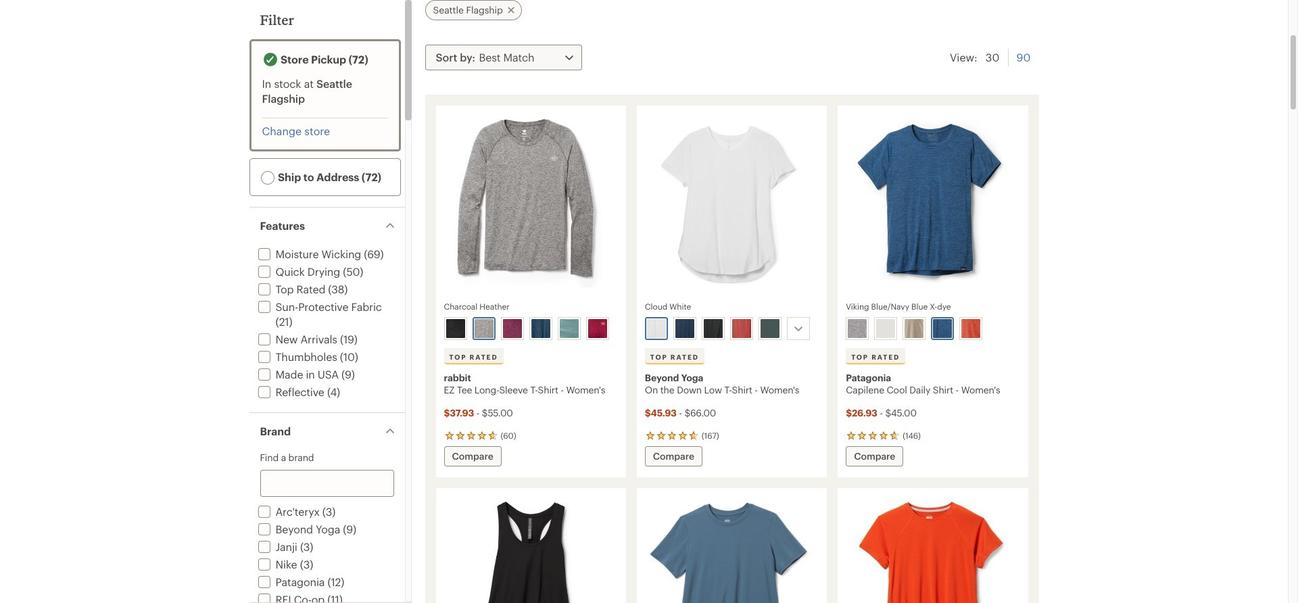 Task type: locate. For each thing, give the bounding box(es) containing it.
black image
[[446, 319, 465, 338]]

oil teal image
[[560, 319, 579, 338]]

3 group from the left
[[844, 315, 1022, 343]]

beyond yoga on the down low t-shirt - women's 0 image
[[645, 114, 819, 293]]

2 group from the left
[[643, 315, 821, 343]]

None text field
[[260, 470, 394, 497]]

viking blue/navy blue x-dye image
[[934, 319, 953, 338]]

darkest night image
[[704, 319, 723, 338]]

vuori lux performance tank top - women's 0 image
[[444, 497, 618, 603]]

1 group from the left
[[441, 315, 620, 343]]

berry rose heather image
[[733, 319, 752, 338]]

storm heather image
[[761, 319, 780, 338]]

raspberry grape image
[[503, 319, 522, 338]]

1 horizontal spatial group
[[643, 315, 821, 343]]

charcoal heather image
[[475, 319, 494, 338]]

feather grey image
[[849, 319, 867, 338]]

nocturnal navy image
[[676, 319, 695, 338]]

2 horizontal spatial group
[[844, 315, 1022, 343]]

group
[[441, 315, 620, 343], [643, 315, 821, 343], [844, 315, 1022, 343]]

0 horizontal spatial group
[[441, 315, 620, 343]]

group for patagonia capilene cool daily shirt - women's 0 image
[[844, 315, 1022, 343]]



Task type: describe. For each thing, give the bounding box(es) containing it.
rei co-op swiftland running t-shirt - women's 0 image
[[846, 497, 1021, 603]]

add filter: ship to address (72) image
[[261, 171, 274, 184]]

rei co-op active pursuits t-shirt - women's 0 image
[[645, 497, 819, 603]]

rabbit ez tee long-sleeve t-shirt - women's 0 image
[[444, 114, 618, 293]]

pumice/dyno white x-dye image
[[905, 319, 924, 338]]

group for the rabbit ez tee long-sleeve t-shirt - women's 0 "image"
[[441, 315, 620, 343]]

vivacious image
[[588, 319, 607, 338]]

cloud white image
[[647, 319, 666, 338]]

white image
[[877, 319, 896, 338]]

eclipse heather image
[[531, 319, 550, 338]]

patagonia capilene cool daily shirt - women's 0 image
[[846, 114, 1021, 293]]

expand color swatches image
[[791, 321, 807, 337]]

pimento red/coho coral x-dye image
[[962, 319, 981, 338]]

group for beyond yoga on the down low t-shirt - women's 0 'image'
[[643, 315, 821, 343]]



Task type: vqa. For each thing, say whether or not it's contained in the screenshot.
field at the top of the page
no



